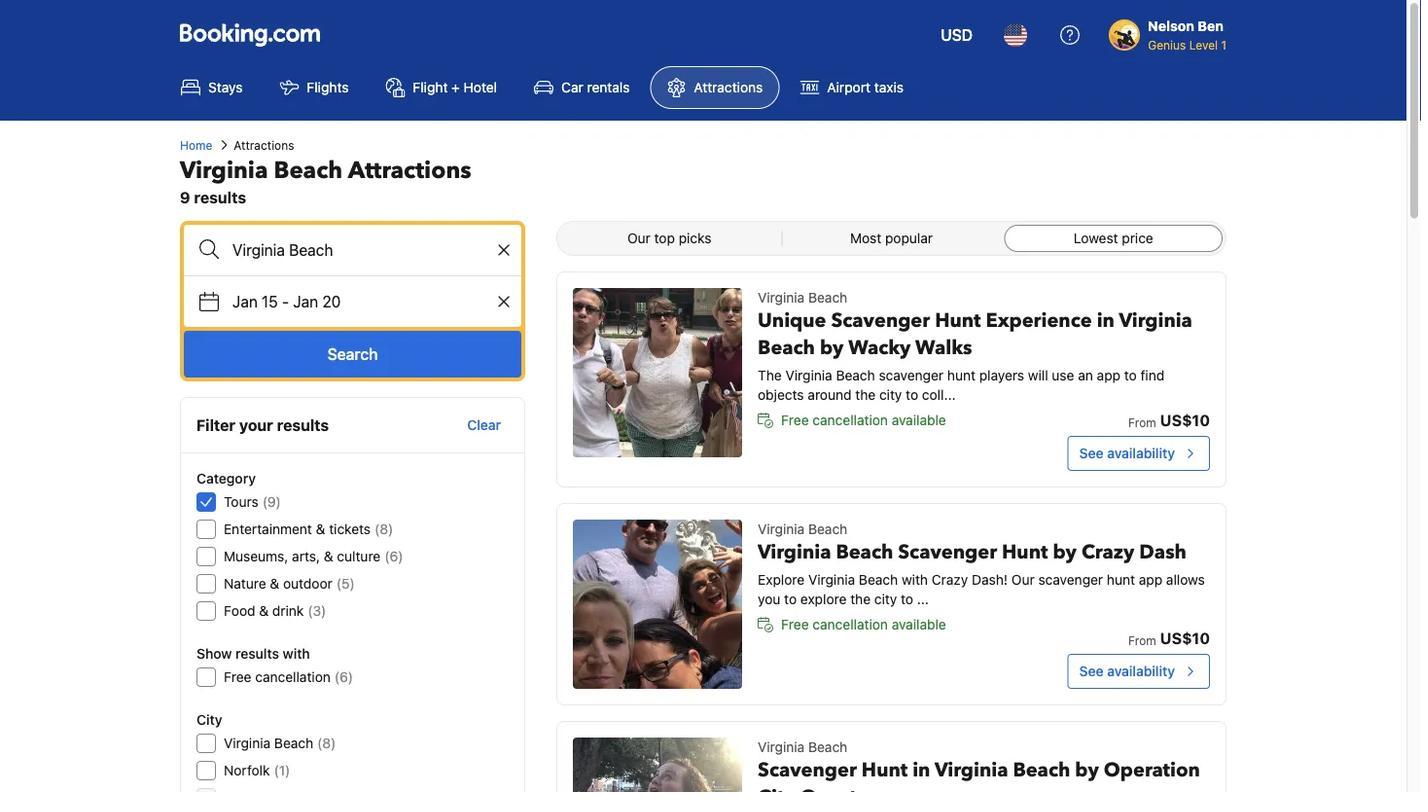 Task type: locate. For each thing, give the bounding box(es) containing it.
0 vertical spatial (8)
[[375, 521, 393, 537]]

us$10 for virginia beach scavenger hunt by crazy dash
[[1161, 629, 1210, 648]]

virginia beach (8)
[[224, 735, 336, 751]]

scavenger inside the virginia beach scavenger hunt in virginia beach by operation city quest
[[758, 757, 857, 784]]

(3)
[[308, 603, 326, 619]]

1 vertical spatial hunt
[[1107, 572, 1136, 588]]

0 vertical spatial app
[[1097, 367, 1121, 383]]

2 free cancellation available from the top
[[781, 616, 947, 632]]

our right dash! at the right bottom of page
[[1012, 572, 1035, 588]]

0 horizontal spatial (6)
[[335, 669, 353, 685]]

0 vertical spatial by
[[820, 335, 844, 361]]

0 horizontal spatial hunt
[[862, 757, 908, 784]]

tours (9)
[[224, 494, 281, 510]]

1 vertical spatial results
[[277, 416, 329, 434]]

us$10 down 'allows' on the right of page
[[1161, 629, 1210, 648]]

free cancellation available for virginia
[[781, 616, 947, 632]]

free
[[781, 412, 809, 428], [781, 616, 809, 632], [224, 669, 252, 685]]

free cancellation (6)
[[224, 669, 353, 685]]

1 vertical spatial the
[[851, 591, 871, 607]]

2 horizontal spatial hunt
[[1002, 539, 1048, 566]]

1 vertical spatial from
[[1129, 633, 1157, 647]]

scavenger up quest
[[758, 757, 857, 784]]

(6) right culture
[[385, 548, 403, 564]]

see availability for virginia
[[1080, 445, 1175, 461]]

cancellation down 'show results with' in the bottom left of the page
[[255, 669, 331, 685]]

jan
[[233, 292, 258, 311], [293, 292, 318, 311]]

from down find
[[1129, 415, 1157, 429]]

0 vertical spatial results
[[194, 188, 246, 207]]

15
[[262, 292, 278, 311]]

scavenger up coll...
[[879, 367, 944, 383]]

scavenger up wacky
[[831, 307, 930, 334]]

cancellation down around
[[813, 412, 888, 428]]

Where are you going? search field
[[184, 225, 522, 275]]

1 see availability from the top
[[1080, 445, 1175, 461]]

free down objects
[[781, 412, 809, 428]]

&
[[316, 521, 325, 537], [324, 548, 333, 564], [270, 576, 279, 592], [259, 603, 269, 619]]

results right your
[[277, 416, 329, 434]]

1 vertical spatial scavenger
[[898, 539, 997, 566]]

results up free cancellation (6)
[[235, 646, 279, 662]]

the right around
[[856, 387, 876, 403]]

0 vertical spatial in
[[1097, 307, 1115, 334]]

hunt up coll...
[[948, 367, 976, 383]]

city down wacky
[[880, 387, 902, 403]]

top
[[654, 230, 675, 246]]

1 available from the top
[[892, 412, 947, 428]]

jan right -
[[293, 292, 318, 311]]

0 horizontal spatial attractions
[[234, 138, 294, 152]]

2 see availability from the top
[[1080, 663, 1175, 679]]

attractions inside 'link'
[[694, 79, 763, 95]]

scavenger inside virginia beach virginia beach scavenger hunt by crazy dash explore virginia beach with crazy dash! our scavenger hunt app allows you to explore the city to ...
[[1039, 572, 1104, 588]]

2 from us$10 from the top
[[1129, 629, 1210, 648]]

nelson ben genius level 1
[[1148, 18, 1227, 52]]

operation
[[1104, 757, 1201, 784]]

1 vertical spatial (6)
[[335, 669, 353, 685]]

crazy left the dash
[[1082, 539, 1135, 566]]

1 vertical spatial cancellation
[[813, 616, 888, 632]]

1 free cancellation available from the top
[[781, 412, 947, 428]]

jan left the 15
[[233, 292, 258, 311]]

1 from us$10 from the top
[[1129, 411, 1210, 430]]

from for virginia beach scavenger hunt by crazy dash
[[1129, 633, 1157, 647]]

0 horizontal spatial scavenger
[[879, 367, 944, 383]]

free down 'show results with' in the bottom left of the page
[[224, 669, 252, 685]]

0 vertical spatial attractions
[[694, 79, 763, 95]]

scavenger
[[831, 307, 930, 334], [898, 539, 997, 566], [758, 757, 857, 784]]

hunt
[[948, 367, 976, 383], [1107, 572, 1136, 588]]

free down explore
[[781, 616, 809, 632]]

hunt inside the virginia beach scavenger hunt in virginia beach by operation city quest
[[862, 757, 908, 784]]

& up food & drink (3)
[[270, 576, 279, 592]]

free cancellation available down explore
[[781, 616, 947, 632]]

from down the dash
[[1129, 633, 1157, 647]]

explore
[[758, 572, 805, 588]]

results right 9
[[194, 188, 246, 207]]

0 vertical spatial hunt
[[935, 307, 981, 334]]

with up ... on the bottom right of page
[[902, 572, 928, 588]]

from us$10 down 'allows' on the right of page
[[1129, 629, 1210, 648]]

1 vertical spatial attractions
[[234, 138, 294, 152]]

2 horizontal spatial attractions
[[694, 79, 763, 95]]

1 vertical spatial by
[[1053, 539, 1077, 566]]

1 horizontal spatial (8)
[[375, 521, 393, 537]]

1 horizontal spatial hunt
[[935, 307, 981, 334]]

0 vertical spatial see availability
[[1080, 445, 1175, 461]]

1 vertical spatial available
[[892, 616, 947, 632]]

to
[[1125, 367, 1137, 383], [906, 387, 919, 403], [784, 591, 797, 607], [901, 591, 914, 607]]

our left top
[[628, 230, 651, 246]]

unique
[[758, 307, 827, 334]]

(9)
[[262, 494, 281, 510]]

0 vertical spatial from us$10
[[1129, 411, 1210, 430]]

1 see from the top
[[1080, 445, 1104, 461]]

scavenger right dash! at the right bottom of page
[[1039, 572, 1104, 588]]

0 vertical spatial (6)
[[385, 548, 403, 564]]

0 vertical spatial see
[[1080, 445, 1104, 461]]

1 vertical spatial city
[[758, 784, 796, 792]]

cancellation down explore
[[813, 616, 888, 632]]

by
[[820, 335, 844, 361], [1053, 539, 1077, 566], [1075, 757, 1099, 784]]

(8)
[[375, 521, 393, 537], [317, 735, 336, 751]]

2 vertical spatial by
[[1075, 757, 1099, 784]]

unique scavenger hunt experience in virginia beach by wacky walks image
[[573, 288, 743, 457]]

1 horizontal spatial hunt
[[1107, 572, 1136, 588]]

attractions link
[[650, 66, 780, 109]]

2 vertical spatial cancellation
[[255, 669, 331, 685]]

flight + hotel link
[[369, 66, 514, 109]]

in inside the virginia beach scavenger hunt in virginia beach by operation city quest
[[913, 757, 931, 784]]

(8) down free cancellation (6)
[[317, 735, 336, 751]]

available down ... on the bottom right of page
[[892, 616, 947, 632]]

1 horizontal spatial scavenger
[[1039, 572, 1104, 588]]

0 horizontal spatial (8)
[[317, 735, 336, 751]]

0 vertical spatial availability
[[1108, 445, 1175, 461]]

virginia
[[180, 154, 268, 186], [758, 289, 805, 306], [1120, 307, 1193, 334], [786, 367, 833, 383], [758, 521, 805, 537], [758, 539, 831, 566], [809, 572, 855, 588], [224, 735, 271, 751], [758, 739, 805, 755], [935, 757, 1009, 784]]

0 vertical spatial scavenger
[[831, 307, 930, 334]]

0 vertical spatial free cancellation available
[[781, 412, 947, 428]]

1 vertical spatial our
[[1012, 572, 1035, 588]]

jan 15 - jan 20
[[233, 292, 341, 311]]

0 horizontal spatial jan
[[233, 292, 258, 311]]

1 vertical spatial see
[[1080, 663, 1104, 679]]

0 vertical spatial with
[[902, 572, 928, 588]]

& up museums, arts, & culture (6) on the left bottom of the page
[[316, 521, 325, 537]]

crazy
[[1082, 539, 1135, 566], [932, 572, 968, 588]]

experience
[[986, 307, 1092, 334]]

& for outdoor
[[270, 576, 279, 592]]

2 vertical spatial attractions
[[348, 154, 471, 186]]

find
[[1141, 367, 1165, 383]]

2 available from the top
[[892, 616, 947, 632]]

0 horizontal spatial city
[[197, 712, 222, 728]]

to left coll...
[[906, 387, 919, 403]]

1 vertical spatial (8)
[[317, 735, 336, 751]]

(6)
[[385, 548, 403, 564], [335, 669, 353, 685]]

flights link
[[263, 66, 365, 109]]

us$10 down find
[[1161, 411, 1210, 430]]

our
[[628, 230, 651, 246], [1012, 572, 1035, 588]]

1 horizontal spatial app
[[1139, 572, 1163, 588]]

...
[[917, 591, 929, 607]]

with inside virginia beach virginia beach scavenger hunt by crazy dash explore virginia beach with crazy dash! our scavenger hunt app allows you to explore the city to ...
[[902, 572, 928, 588]]

1 horizontal spatial in
[[1097, 307, 1115, 334]]

cancellation
[[813, 412, 888, 428], [813, 616, 888, 632], [255, 669, 331, 685]]

free for explore
[[781, 616, 809, 632]]

1 horizontal spatial our
[[1012, 572, 1035, 588]]

coll...
[[922, 387, 956, 403]]

free cancellation available down around
[[781, 412, 947, 428]]

from us$10 for unique scavenger hunt experience in virginia beach by wacky walks
[[1129, 411, 1210, 430]]

with
[[902, 572, 928, 588], [283, 646, 310, 662]]

2 vertical spatial scavenger
[[758, 757, 857, 784]]

museums, arts, & culture (6)
[[224, 548, 403, 564]]

1 vertical spatial from us$10
[[1129, 629, 1210, 648]]

2 from from the top
[[1129, 633, 1157, 647]]

from for unique scavenger hunt experience in virginia beach by wacky walks
[[1129, 415, 1157, 429]]

players
[[980, 367, 1025, 383]]

the
[[856, 387, 876, 403], [851, 591, 871, 607]]

arts,
[[292, 548, 320, 564]]

1 us$10 from the top
[[1161, 411, 1210, 430]]

0 vertical spatial crazy
[[1082, 539, 1135, 566]]

crazy left dash! at the right bottom of page
[[932, 572, 968, 588]]

scavenger
[[879, 367, 944, 383], [1039, 572, 1104, 588]]

1 vertical spatial availability
[[1108, 663, 1175, 679]]

from us$10 down find
[[1129, 411, 1210, 430]]

0 vertical spatial available
[[892, 412, 947, 428]]

with up free cancellation (6)
[[283, 646, 310, 662]]

0 horizontal spatial with
[[283, 646, 310, 662]]

from
[[1129, 415, 1157, 429], [1129, 633, 1157, 647]]

app right an
[[1097, 367, 1121, 383]]

drink
[[272, 603, 304, 619]]

1 vertical spatial in
[[913, 757, 931, 784]]

hunt inside virginia beach virginia beach scavenger hunt by crazy dash explore virginia beach with crazy dash! our scavenger hunt app allows you to explore the city to ...
[[1002, 539, 1048, 566]]

beach
[[274, 154, 343, 186], [809, 289, 848, 306], [758, 335, 815, 361], [836, 367, 875, 383], [809, 521, 848, 537], [836, 539, 894, 566], [859, 572, 898, 588], [274, 735, 314, 751], [809, 739, 848, 755], [1013, 757, 1071, 784]]

app down the dash
[[1139, 572, 1163, 588]]

1 availability from the top
[[1108, 445, 1175, 461]]

1 vertical spatial crazy
[[932, 572, 968, 588]]

1 vertical spatial city
[[875, 591, 897, 607]]

0 vertical spatial our
[[628, 230, 651, 246]]

1 vertical spatial free cancellation available
[[781, 616, 947, 632]]

0 vertical spatial us$10
[[1161, 411, 1210, 430]]

0 horizontal spatial hunt
[[948, 367, 976, 383]]

20
[[322, 292, 341, 311]]

scavenger up dash! at the right bottom of page
[[898, 539, 997, 566]]

us$10
[[1161, 411, 1210, 430], [1161, 629, 1210, 648]]

you
[[758, 591, 781, 607]]

1 horizontal spatial jan
[[293, 292, 318, 311]]

& right arts,
[[324, 548, 333, 564]]

0 vertical spatial the
[[856, 387, 876, 403]]

0 vertical spatial cancellation
[[813, 412, 888, 428]]

genius
[[1148, 38, 1186, 52]]

2 vertical spatial free
[[224, 669, 252, 685]]

1 vertical spatial see availability
[[1080, 663, 1175, 679]]

the right explore
[[851, 591, 871, 607]]

1 horizontal spatial city
[[758, 784, 796, 792]]

from us$10
[[1129, 411, 1210, 430], [1129, 629, 1210, 648]]

city left ... on the bottom right of page
[[875, 591, 897, 607]]

2 us$10 from the top
[[1161, 629, 1210, 648]]

taxis
[[875, 79, 904, 95]]

(8) right tickets
[[375, 521, 393, 537]]

0 horizontal spatial in
[[913, 757, 931, 784]]

1 from from the top
[[1129, 415, 1157, 429]]

attractions
[[694, 79, 763, 95], [234, 138, 294, 152], [348, 154, 471, 186]]

see for in
[[1080, 445, 1104, 461]]

1 vertical spatial scavenger
[[1039, 572, 1104, 588]]

1 horizontal spatial with
[[902, 572, 928, 588]]

0 vertical spatial free
[[781, 412, 809, 428]]

0 vertical spatial scavenger
[[879, 367, 944, 383]]

your account menu nelson ben genius level 1 element
[[1109, 9, 1235, 54]]

norfolk
[[224, 762, 270, 778]]

0 vertical spatial from
[[1129, 415, 1157, 429]]

1 vertical spatial app
[[1139, 572, 1163, 588]]

rentals
[[587, 79, 630, 95]]

2 vertical spatial hunt
[[862, 757, 908, 784]]

virginia beach attractions 9 results
[[180, 154, 471, 207]]

& left drink
[[259, 603, 269, 619]]

1 vertical spatial hunt
[[1002, 539, 1048, 566]]

0 horizontal spatial app
[[1097, 367, 1121, 383]]

virginia beach scavenger hunt by crazy dash image
[[573, 520, 743, 689]]

hunt left 'allows' on the right of page
[[1107, 572, 1136, 588]]

2 availability from the top
[[1108, 663, 1175, 679]]

2 see from the top
[[1080, 663, 1104, 679]]

1 horizontal spatial attractions
[[348, 154, 471, 186]]

city down show
[[197, 712, 222, 728]]

city left quest
[[758, 784, 796, 792]]

scavenger inside virginia beach unique scavenger hunt experience in virginia beach by wacky walks the virginia beach scavenger hunt players will use an app to find objects around the city to coll...
[[831, 307, 930, 334]]

(6) up virginia beach (8)
[[335, 669, 353, 685]]

to left ... on the bottom right of page
[[901, 591, 914, 607]]

to left find
[[1125, 367, 1137, 383]]

0 vertical spatial city
[[880, 387, 902, 403]]

1 vertical spatial free
[[781, 616, 809, 632]]

see
[[1080, 445, 1104, 461], [1080, 663, 1104, 679]]

lowest price
[[1074, 230, 1154, 246]]

car rentals link
[[518, 66, 647, 109]]

available down coll...
[[892, 412, 947, 428]]

virginia inside virginia beach attractions 9 results
[[180, 154, 268, 186]]

available
[[892, 412, 947, 428], [892, 616, 947, 632]]

0 vertical spatial hunt
[[948, 367, 976, 383]]

results
[[194, 188, 246, 207], [277, 416, 329, 434], [235, 646, 279, 662]]

1 vertical spatial us$10
[[1161, 629, 1210, 648]]



Task type: describe. For each thing, give the bounding box(es) containing it.
scavenger hunt in virginia beach by operation city quest image
[[573, 738, 743, 792]]

show
[[197, 646, 232, 662]]

objects
[[758, 387, 804, 403]]

virginia beach virginia beach scavenger hunt by crazy dash explore virginia beach with crazy dash! our scavenger hunt app allows you to explore the city to ...
[[758, 521, 1205, 607]]

filter
[[197, 416, 236, 434]]

clear button
[[460, 408, 509, 443]]

car
[[562, 79, 584, 95]]

1 horizontal spatial crazy
[[1082, 539, 1135, 566]]

show results with
[[197, 646, 310, 662]]

usd button
[[929, 12, 985, 58]]

0 vertical spatial city
[[197, 712, 222, 728]]

see for by
[[1080, 663, 1104, 679]]

1 horizontal spatial (6)
[[385, 548, 403, 564]]

stays link
[[164, 66, 259, 109]]

flight
[[413, 79, 448, 95]]

1 jan from the left
[[233, 292, 258, 311]]

price
[[1122, 230, 1154, 246]]

+
[[452, 79, 460, 95]]

city inside virginia beach unique scavenger hunt experience in virginia beach by wacky walks the virginia beach scavenger hunt players will use an app to find objects around the city to coll...
[[880, 387, 902, 403]]

airport taxis link
[[784, 66, 920, 109]]

hunt inside virginia beach unique scavenger hunt experience in virginia beach by wacky walks the virginia beach scavenger hunt players will use an app to find objects around the city to coll...
[[935, 307, 981, 334]]

home link
[[180, 136, 212, 154]]

walks
[[916, 335, 972, 361]]

attractions inside virginia beach attractions 9 results
[[348, 154, 471, 186]]

around
[[808, 387, 852, 403]]

availability for virginia beach scavenger hunt by crazy dash
[[1108, 663, 1175, 679]]

& for drink
[[259, 603, 269, 619]]

most popular
[[850, 230, 933, 246]]

by inside virginia beach unique scavenger hunt experience in virginia beach by wacky walks the virginia beach scavenger hunt players will use an app to find objects around the city to coll...
[[820, 335, 844, 361]]

explore
[[801, 591, 847, 607]]

car rentals
[[562, 79, 630, 95]]

airport
[[827, 79, 871, 95]]

by inside virginia beach virginia beach scavenger hunt by crazy dash explore virginia beach with crazy dash! our scavenger hunt app allows you to explore the city to ...
[[1053, 539, 1077, 566]]

scavenger inside virginia beach unique scavenger hunt experience in virginia beach by wacky walks the virginia beach scavenger hunt players will use an app to find objects around the city to coll...
[[879, 367, 944, 383]]

2 vertical spatial results
[[235, 646, 279, 662]]

from us$10 for virginia beach scavenger hunt by crazy dash
[[1129, 629, 1210, 648]]

entertainment & tickets (8)
[[224, 521, 393, 537]]

booking.com image
[[180, 23, 320, 47]]

the inside virginia beach unique scavenger hunt experience in virginia beach by wacky walks the virginia beach scavenger hunt players will use an app to find objects around the city to coll...
[[856, 387, 876, 403]]

flights
[[307, 79, 349, 95]]

hotel
[[464, 79, 497, 95]]

usd
[[941, 26, 973, 44]]

virginia beach scavenger hunt in virginia beach by operation city quest
[[758, 739, 1201, 792]]

see availability for crazy
[[1080, 663, 1175, 679]]

most
[[850, 230, 882, 246]]

clear
[[467, 417, 501, 433]]

entertainment
[[224, 521, 312, 537]]

to right the you
[[784, 591, 797, 607]]

food
[[224, 603, 255, 619]]

results inside virginia beach attractions 9 results
[[194, 188, 246, 207]]

culture
[[337, 548, 381, 564]]

dash
[[1140, 539, 1187, 566]]

search
[[328, 345, 378, 363]]

0 horizontal spatial crazy
[[932, 572, 968, 588]]

app inside virginia beach unique scavenger hunt experience in virginia beach by wacky walks the virginia beach scavenger hunt players will use an app to find objects around the city to coll...
[[1097, 367, 1121, 383]]

nature & outdoor (5)
[[224, 576, 355, 592]]

-
[[282, 292, 289, 311]]

hunt inside virginia beach virginia beach scavenger hunt by crazy dash explore virginia beach with crazy dash! our scavenger hunt app allows you to explore the city to ...
[[1107, 572, 1136, 588]]

museums,
[[224, 548, 288, 564]]

will
[[1028, 367, 1049, 383]]

by inside the virginia beach scavenger hunt in virginia beach by operation city quest
[[1075, 757, 1099, 784]]

flight + hotel
[[413, 79, 497, 95]]

hunt inside virginia beach unique scavenger hunt experience in virginia beach by wacky walks the virginia beach scavenger hunt players will use an app to find objects around the city to coll...
[[948, 367, 976, 383]]

ben
[[1198, 18, 1224, 34]]

city inside virginia beach virginia beach scavenger hunt by crazy dash explore virginia beach with crazy dash! our scavenger hunt app allows you to explore the city to ...
[[875, 591, 897, 607]]

1 vertical spatial with
[[283, 646, 310, 662]]

lowest
[[1074, 230, 1119, 246]]

allows
[[1167, 572, 1205, 588]]

us$10 for unique scavenger hunt experience in virginia beach by wacky walks
[[1161, 411, 1210, 430]]

in inside virginia beach unique scavenger hunt experience in virginia beach by wacky walks the virginia beach scavenger hunt players will use an app to find objects around the city to coll...
[[1097, 307, 1115, 334]]

app inside virginia beach virginia beach scavenger hunt by crazy dash explore virginia beach with crazy dash! our scavenger hunt app allows you to explore the city to ...
[[1139, 572, 1163, 588]]

wacky
[[849, 335, 911, 361]]

popular
[[886, 230, 933, 246]]

availability for unique scavenger hunt experience in virginia beach by wacky walks
[[1108, 445, 1175, 461]]

virginia beach unique scavenger hunt experience in virginia beach by wacky walks the virginia beach scavenger hunt players will use an app to find objects around the city to coll...
[[758, 289, 1193, 403]]

category
[[197, 470, 256, 487]]

our inside virginia beach virginia beach scavenger hunt by crazy dash explore virginia beach with crazy dash! our scavenger hunt app allows you to explore the city to ...
[[1012, 572, 1035, 588]]

food & drink (3)
[[224, 603, 326, 619]]

airport taxis
[[827, 79, 904, 95]]

quest
[[801, 784, 857, 792]]

(5)
[[337, 576, 355, 592]]

norfolk (1)
[[224, 762, 290, 778]]

an
[[1078, 367, 1094, 383]]

free for by
[[781, 412, 809, 428]]

filter your results
[[197, 416, 329, 434]]

the
[[758, 367, 782, 383]]

9
[[180, 188, 190, 207]]

search button
[[184, 331, 522, 378]]

use
[[1052, 367, 1075, 383]]

dash!
[[972, 572, 1008, 588]]

tickets
[[329, 521, 371, 537]]

our top picks
[[628, 230, 712, 246]]

nelson
[[1148, 18, 1195, 34]]

tours
[[224, 494, 259, 510]]

scavenger inside virginia beach virginia beach scavenger hunt by crazy dash explore virginia beach with crazy dash! our scavenger hunt app allows you to explore the city to ...
[[898, 539, 997, 566]]

available for walks
[[892, 412, 947, 428]]

& for tickets
[[316, 521, 325, 537]]

cancellation for virginia
[[813, 616, 888, 632]]

1
[[1222, 38, 1227, 52]]

stays
[[208, 79, 243, 95]]

the inside virginia beach virginia beach scavenger hunt by crazy dash explore virginia beach with crazy dash! our scavenger hunt app allows you to explore the city to ...
[[851, 591, 871, 607]]

nature
[[224, 576, 266, 592]]

(1)
[[274, 762, 290, 778]]

city inside the virginia beach scavenger hunt in virginia beach by operation city quest
[[758, 784, 796, 792]]

cancellation for wacky
[[813, 412, 888, 428]]

home
[[180, 138, 212, 152]]

2 jan from the left
[[293, 292, 318, 311]]

0 horizontal spatial our
[[628, 230, 651, 246]]

outdoor
[[283, 576, 333, 592]]

your
[[239, 416, 273, 434]]

level
[[1190, 38, 1218, 52]]

available for beach
[[892, 616, 947, 632]]

picks
[[679, 230, 712, 246]]

beach inside virginia beach attractions 9 results
[[274, 154, 343, 186]]

free cancellation available for wacky
[[781, 412, 947, 428]]



Task type: vqa. For each thing, say whether or not it's contained in the screenshot.
Category
yes



